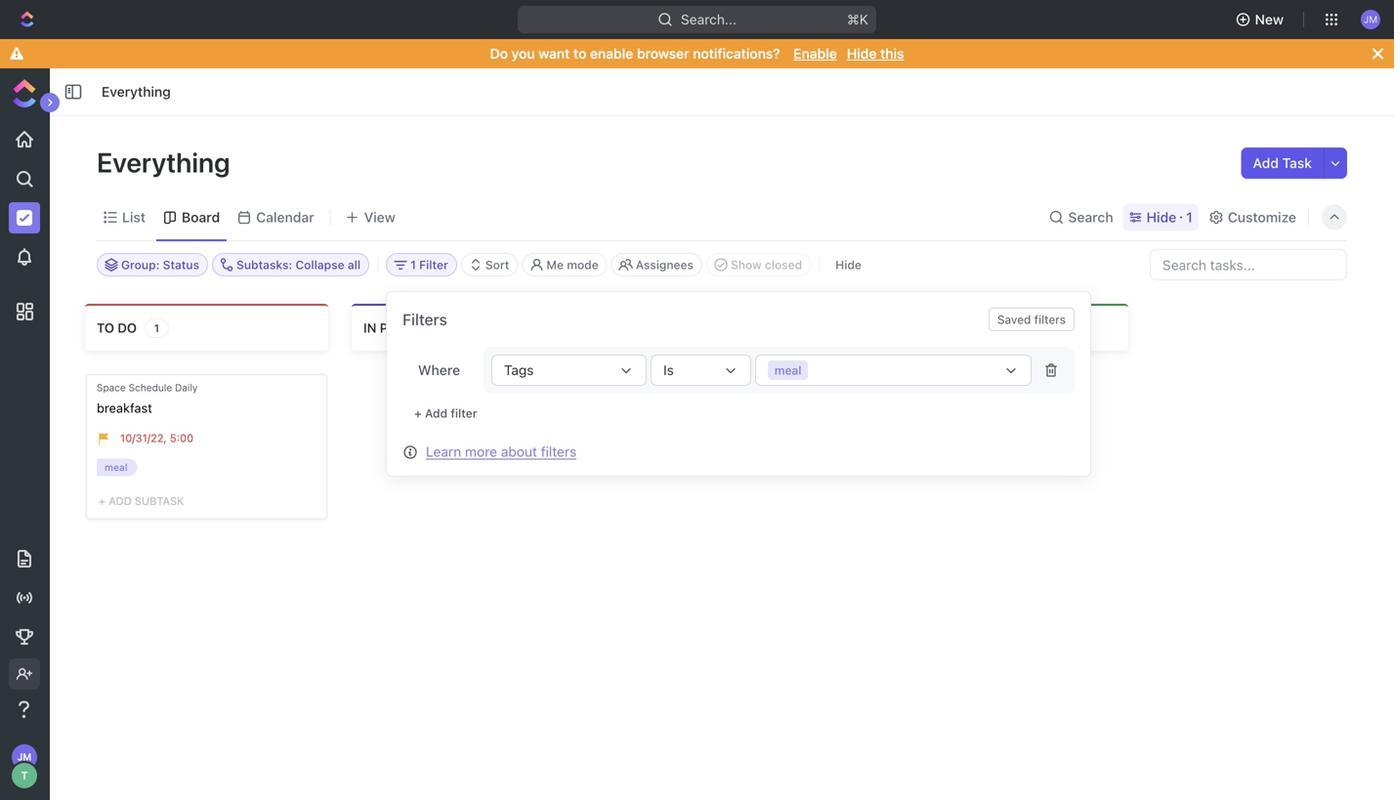 Task type: locate. For each thing, give the bounding box(es) containing it.
progress
[[380, 321, 448, 335]]

to right want
[[574, 45, 587, 62]]

to left do
[[97, 321, 114, 335]]

0 vertical spatial add
[[1253, 155, 1279, 171]]

1 inside dropdown button
[[411, 258, 416, 272]]

1 vertical spatial hide
[[1147, 209, 1177, 225]]

1 left filter
[[411, 258, 416, 272]]

add left task
[[1253, 155, 1279, 171]]

0 horizontal spatial 1
[[154, 322, 159, 335]]

1 horizontal spatial 1
[[411, 258, 416, 272]]

1 vertical spatial +
[[99, 495, 106, 508]]

+ add subtask
[[99, 495, 184, 508]]

hide
[[847, 45, 877, 62], [1147, 209, 1177, 225], [836, 258, 862, 272]]

search...
[[681, 11, 737, 27]]

1 right do
[[154, 322, 159, 335]]

want
[[539, 45, 570, 62]]

saved
[[998, 313, 1031, 326]]

0 horizontal spatial +
[[99, 495, 106, 508]]

breakfast
[[97, 401, 152, 415]]

1 horizontal spatial filters
[[541, 444, 577, 460]]

subtask
[[135, 495, 184, 508]]

+ left filter
[[414, 407, 422, 420]]

schedule
[[129, 382, 172, 393]]

search button
[[1043, 204, 1120, 231]]

hide inside hide button
[[836, 258, 862, 272]]

2 horizontal spatial filters
[[1035, 313, 1066, 326]]

+ for + add filter
[[414, 407, 422, 420]]

0 vertical spatial hide
[[847, 45, 877, 62]]

1 vertical spatial 1
[[411, 258, 416, 272]]

hide button
[[828, 253, 870, 277]]

1 horizontal spatial to
[[574, 45, 587, 62]]

1 vertical spatial to
[[97, 321, 114, 335]]

add for + add filter
[[425, 407, 448, 420]]

add left filter
[[425, 407, 448, 420]]

add task
[[1253, 155, 1312, 171]]

to do
[[97, 321, 137, 335]]

do you want to enable browser notifications? enable hide this
[[490, 45, 904, 62]]

2 vertical spatial add
[[109, 495, 132, 508]]

calendar
[[256, 209, 314, 225]]

add left subtask
[[109, 495, 132, 508]]

calendar link
[[252, 204, 314, 231]]

filters right about
[[541, 444, 577, 460]]

0 vertical spatial everything
[[102, 84, 171, 100]]

filters right the saved
[[1035, 313, 1066, 326]]

1 horizontal spatial add
[[425, 407, 448, 420]]

filters up where
[[403, 310, 447, 329]]

task
[[1283, 155, 1312, 171]]

1
[[1187, 209, 1193, 225], [411, 258, 416, 272], [154, 322, 159, 335]]

⌘k
[[847, 11, 869, 27]]

learn
[[426, 444, 461, 460]]

0 horizontal spatial to
[[97, 321, 114, 335]]

notifications?
[[693, 45, 780, 62]]

+ for + add subtask
[[99, 495, 106, 508]]

about
[[501, 444, 537, 460]]

everything
[[102, 84, 171, 100], [97, 146, 236, 178]]

0 vertical spatial +
[[414, 407, 422, 420]]

+
[[414, 407, 422, 420], [99, 495, 106, 508]]

assignees
[[636, 258, 694, 272]]

where
[[418, 362, 460, 378]]

board
[[182, 209, 220, 225]]

2 vertical spatial hide
[[836, 258, 862, 272]]

tags button
[[492, 355, 647, 386]]

filters
[[403, 310, 447, 329], [1035, 313, 1066, 326], [541, 444, 577, 460]]

+ left subtask
[[99, 495, 106, 508]]

1 horizontal spatial +
[[414, 407, 422, 420]]

1 vertical spatial add
[[425, 407, 448, 420]]

1 for 1
[[154, 322, 159, 335]]

0 horizontal spatial add
[[109, 495, 132, 508]]

meal
[[774, 364, 801, 377], [775, 364, 802, 377]]

assignees button
[[611, 253, 703, 277]]

2 horizontal spatial add
[[1253, 155, 1279, 171]]

2 horizontal spatial 1
[[1187, 209, 1193, 225]]

0
[[983, 322, 990, 335]]

2 vertical spatial 1
[[154, 322, 159, 335]]

to
[[574, 45, 587, 62], [97, 321, 114, 335]]

add
[[1253, 155, 1279, 171], [425, 407, 448, 420], [109, 495, 132, 508]]

1 left the customize button
[[1187, 209, 1193, 225]]

board link
[[178, 204, 220, 231]]

filter
[[451, 407, 477, 420]]

browser
[[637, 45, 689, 62]]

1 for 1 filter
[[411, 258, 416, 272]]

add task button
[[1242, 148, 1324, 179]]



Task type: vqa. For each thing, say whether or not it's contained in the screenshot.
the right 'A'
no



Task type: describe. For each thing, give the bounding box(es) containing it.
0 horizontal spatial filters
[[403, 310, 447, 329]]

Search tasks... text field
[[1151, 250, 1347, 279]]

add inside 'button'
[[1253, 155, 1279, 171]]

everything inside everything link
[[102, 84, 171, 100]]

tags
[[504, 362, 534, 378]]

search
[[1069, 209, 1114, 225]]

list
[[122, 209, 146, 225]]

space
[[97, 382, 126, 393]]

1 filter button
[[386, 253, 457, 277]]

hide for hide
[[836, 258, 862, 272]]

1 filter
[[411, 258, 448, 272]]

0 vertical spatial 1
[[1187, 209, 1193, 225]]

daily
[[175, 382, 198, 393]]

space schedule daily breakfast
[[97, 382, 198, 415]]

new button
[[1228, 4, 1296, 35]]

hide 1
[[1147, 209, 1193, 225]]

everything link
[[97, 80, 176, 104]]

hide for hide 1
[[1147, 209, 1177, 225]]

enable
[[794, 45, 837, 62]]

0 vertical spatial to
[[574, 45, 587, 62]]

new
[[1255, 11, 1284, 27]]

do
[[490, 45, 508, 62]]

1 vertical spatial everything
[[97, 146, 236, 178]]

saved filters
[[998, 313, 1066, 326]]

in progress
[[364, 321, 448, 335]]

filter
[[419, 258, 448, 272]]

learn more about filters
[[426, 444, 577, 460]]

add for + add subtask
[[109, 495, 132, 508]]

more
[[465, 444, 497, 460]]

customize button
[[1203, 204, 1303, 231]]

you
[[512, 45, 535, 62]]

is button
[[651, 355, 752, 386]]

in
[[364, 321, 377, 335]]

do
[[118, 321, 137, 335]]

customize
[[1228, 209, 1297, 225]]

enable
[[590, 45, 634, 62]]

+ add filter
[[414, 407, 477, 420]]

this
[[881, 45, 904, 62]]

is
[[664, 362, 674, 378]]

learn more about filters link
[[426, 444, 577, 460]]

list link
[[118, 204, 146, 231]]



